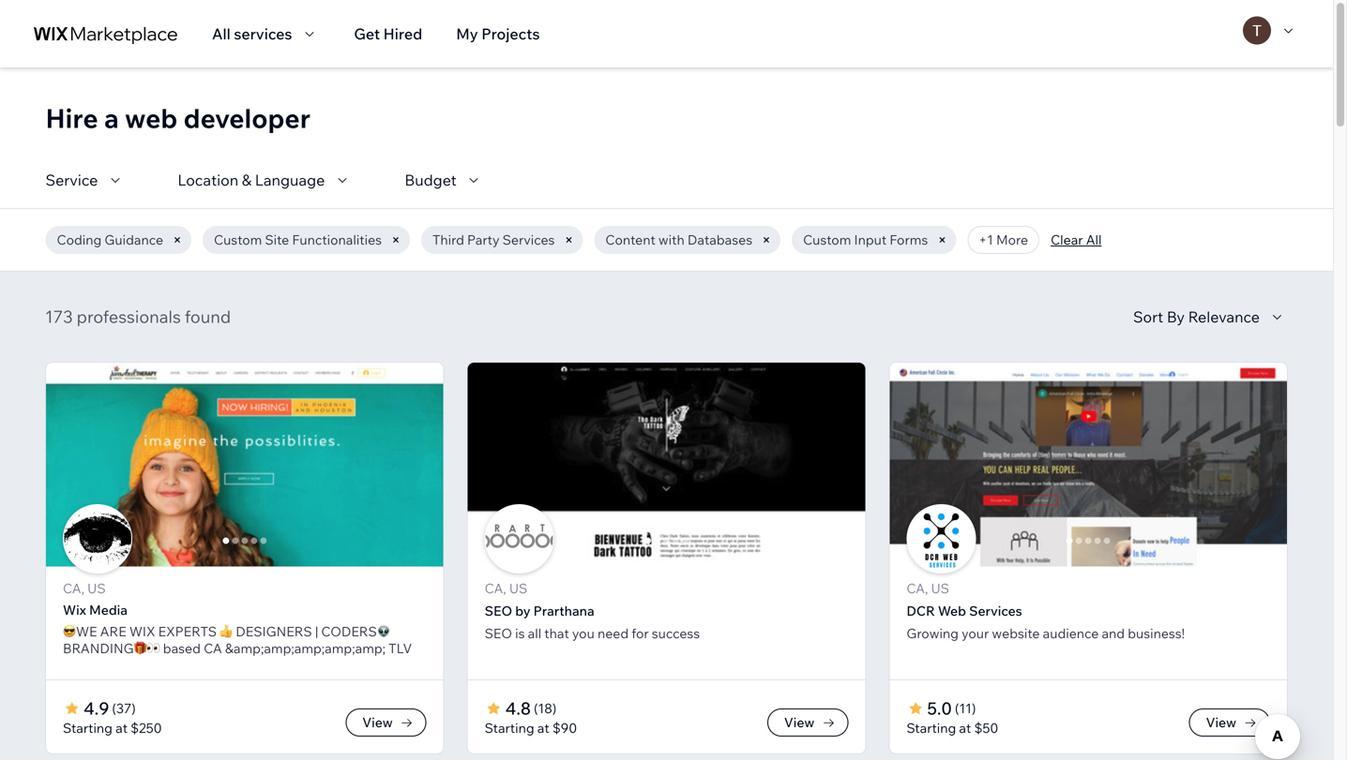 Task type: vqa. For each thing, say whether or not it's contained in the screenshot.
second at from the left
yes



Task type: locate. For each thing, give the bounding box(es) containing it.
1 seo from the top
[[485, 603, 512, 620]]

1 horizontal spatial ca,
[[485, 581, 506, 597]]

seo by prarthana element
[[70, 362, 1347, 755]]

0 horizontal spatial view link
[[345, 709, 427, 737]]

us up wix media
[[87, 581, 106, 597]]

1 ca, us from the left
[[63, 581, 106, 597]]

all right clear
[[1086, 232, 1102, 248]]

ca, inside seo by prarthana element
[[485, 581, 506, 597]]

site
[[265, 232, 289, 248]]

services inside dcr web services element
[[969, 603, 1022, 620]]

prarthana
[[533, 603, 594, 620]]

view
[[362, 715, 393, 731], [784, 715, 815, 731], [1206, 715, 1236, 731]]

(
[[112, 701, 116, 717], [534, 701, 538, 717], [955, 701, 959, 717]]

1 horizontal spatial )
[[552, 701, 557, 717]]

us up web
[[931, 581, 949, 597]]

ca, inside wix media element
[[63, 581, 84, 597]]

growing
[[907, 626, 959, 642]]

)
[[132, 701, 136, 717], [552, 701, 557, 717], [972, 701, 976, 717]]

18
[[538, 701, 552, 717]]

at inside dcr web services element
[[959, 720, 971, 737]]

services inside the filter by group
[[503, 232, 555, 248]]

3 ( from the left
[[955, 701, 959, 717]]

( for 5.0
[[955, 701, 959, 717]]

growing your website audience and business!
[[907, 626, 1185, 642]]

get hired link
[[354, 23, 422, 45]]

at
[[115, 720, 128, 737], [537, 720, 549, 737], [959, 720, 971, 737]]

1 horizontal spatial all
[[1086, 232, 1102, 248]]

starting down 5.0
[[907, 720, 956, 737]]

starting inside dcr web services element
[[907, 720, 956, 737]]

all left services on the top
[[212, 24, 231, 43]]

2 horizontal spatial view link
[[1189, 709, 1270, 737]]

ca, up the wix
[[63, 581, 84, 597]]

ca,
[[63, 581, 84, 597], [485, 581, 506, 597], [907, 581, 928, 597]]

website
[[992, 626, 1040, 642]]

0 horizontal spatial custom
[[214, 232, 262, 248]]

view link
[[345, 709, 427, 737], [767, 709, 848, 737], [1189, 709, 1270, 737]]

media
[[89, 602, 128, 619]]

0 horizontal spatial (
[[112, 701, 116, 717]]

view link inside seo by prarthana element
[[767, 709, 848, 737]]

at down 18
[[537, 720, 549, 737]]

) inside 4.8 ( 18 )
[[552, 701, 557, 717]]

0 horizontal spatial ca,
[[63, 581, 84, 597]]

sort
[[1133, 308, 1163, 326]]

0 vertical spatial seo
[[485, 603, 512, 620]]

ca, us for 4.9
[[63, 581, 106, 597]]

😎we are wix experts 👍  designers |  coders👽 branding🎁👀 based ca &amp;amp;amp;amp;amp; tlv
[[63, 624, 412, 657]]

4.9 ( 37 )
[[83, 698, 136, 720]]

( right 4.9
[[112, 701, 116, 717]]

0 horizontal spatial view
[[362, 715, 393, 731]]

2 custom from the left
[[803, 232, 851, 248]]

starting down 4.8
[[485, 720, 534, 737]]

at down 11
[[959, 720, 971, 737]]

2 horizontal spatial us
[[931, 581, 949, 597]]

2 view from the left
[[784, 715, 815, 731]]

by
[[515, 603, 531, 620]]

ca, us up dcr
[[907, 581, 949, 597]]

view link for 4.9
[[345, 709, 427, 737]]

tlv
[[389, 641, 412, 657]]

wix
[[63, 602, 86, 619]]

4.8
[[505, 698, 531, 720]]

view inside wix media element
[[362, 715, 393, 731]]

at for 5.0
[[959, 720, 971, 737]]

nonprofit - seo/ads image
[[890, 363, 1287, 567]]

2 ca, from the left
[[485, 581, 506, 597]]

$250
[[131, 720, 162, 737]]

2 horizontal spatial at
[[959, 720, 971, 737]]

1 ) from the left
[[132, 701, 136, 717]]

2 seo from the top
[[485, 626, 512, 642]]

1 vertical spatial services
[[969, 603, 1022, 620]]

) inside 5.0 ( 11 )
[[972, 701, 976, 717]]

ca, us inside wix media element
[[63, 581, 106, 597]]

1 custom from the left
[[214, 232, 262, 248]]

view link inside dcr web services element
[[1189, 709, 1270, 737]]

( right 5.0
[[955, 701, 959, 717]]

0 horizontal spatial services
[[503, 232, 555, 248]]

3 ) from the left
[[972, 701, 976, 717]]

1 starting from the left
[[63, 720, 113, 737]]

terryturtle85 image
[[1243, 16, 1271, 45]]

starting at $250
[[63, 720, 162, 737]]

us for 4.9
[[87, 581, 106, 597]]

the dark tattoo image
[[468, 363, 866, 567]]

at for 4.8
[[537, 720, 549, 737]]

37
[[116, 701, 132, 717]]

custom
[[214, 232, 262, 248], [803, 232, 851, 248]]

us for 5.0
[[931, 581, 949, 597]]

11
[[959, 701, 972, 717]]

) inside 4.9 ( 37 )
[[132, 701, 136, 717]]

pinwheel therapy image
[[46, 363, 444, 567]]

view inside seo by prarthana element
[[784, 715, 815, 731]]

ca, for 4.8
[[485, 581, 506, 597]]

you
[[572, 626, 595, 642]]

dcr web services
[[907, 603, 1022, 620]]

( inside 5.0 ( 11 )
[[955, 701, 959, 717]]

custom for custom site functionalities
[[214, 232, 262, 248]]

starting inside wix media element
[[63, 720, 113, 737]]

and
[[1102, 626, 1125, 642]]

) up $50
[[972, 701, 976, 717]]

branding🎁👀
[[63, 641, 160, 657]]

1 horizontal spatial us
[[509, 581, 527, 597]]

3 view link from the left
[[1189, 709, 1270, 737]]

ca, up dcr
[[907, 581, 928, 597]]

view inside dcr web services element
[[1206, 715, 1236, 731]]

us
[[87, 581, 106, 597], [509, 581, 527, 597], [931, 581, 949, 597]]

2 horizontal spatial ca,
[[907, 581, 928, 597]]

location
[[178, 171, 238, 189]]

2 starting from the left
[[485, 720, 534, 737]]

hired
[[383, 24, 422, 43]]

ca, us inside seo by prarthana element
[[485, 581, 527, 597]]

starting for 5.0
[[907, 720, 956, 737]]

custom input forms
[[803, 232, 928, 248]]

2 ( from the left
[[534, 701, 538, 717]]

2 horizontal spatial ca, us
[[907, 581, 949, 597]]

1 ( from the left
[[112, 701, 116, 717]]

ca, us inside dcr web services element
[[907, 581, 949, 597]]

2 horizontal spatial starting
[[907, 720, 956, 737]]

$90
[[552, 720, 577, 737]]

seo left is
[[485, 626, 512, 642]]

2 horizontal spatial (
[[955, 701, 959, 717]]

seo left by
[[485, 603, 512, 620]]

filter by group
[[45, 226, 1102, 254]]

seo
[[485, 603, 512, 620], [485, 626, 512, 642]]

hire a web developer
[[45, 102, 310, 135]]

1 horizontal spatial view link
[[767, 709, 848, 737]]

starting
[[63, 720, 113, 737], [485, 720, 534, 737], [907, 720, 956, 737]]

1 vertical spatial seo
[[485, 626, 512, 642]]

1 horizontal spatial ca, us
[[485, 581, 527, 597]]

3 view from the left
[[1206, 715, 1236, 731]]

1 view link from the left
[[345, 709, 427, 737]]

databases
[[687, 232, 752, 248]]

( inside 4.9 ( 37 )
[[112, 701, 116, 717]]

1 ca, from the left
[[63, 581, 84, 597]]

ca, inside dcr web services element
[[907, 581, 928, 597]]

starting at $50
[[907, 720, 998, 737]]

) up $250
[[132, 701, 136, 717]]

173 professionals found
[[45, 306, 231, 327]]

1 us from the left
[[87, 581, 106, 597]]

seo by prarthana image
[[486, 506, 553, 573]]

5.0
[[927, 698, 952, 720]]

2 ) from the left
[[552, 701, 557, 717]]

view link inside wix media element
[[345, 709, 427, 737]]

1 at from the left
[[115, 720, 128, 737]]

ca, us up by
[[485, 581, 527, 597]]

👍
[[220, 624, 233, 640]]

us inside dcr web services element
[[931, 581, 949, 597]]

at inside seo by prarthana element
[[537, 720, 549, 737]]

ca, for 4.9
[[63, 581, 84, 597]]

ca, us up the wix
[[63, 581, 106, 597]]

ca, us
[[63, 581, 106, 597], [485, 581, 527, 597], [907, 581, 949, 597]]

) up $90
[[552, 701, 557, 717]]

services up website
[[969, 603, 1022, 620]]

content
[[605, 232, 656, 248]]

starting for 4.8
[[485, 720, 534, 737]]

2 view link from the left
[[767, 709, 848, 737]]

1 horizontal spatial custom
[[803, 232, 851, 248]]

0 horizontal spatial starting
[[63, 720, 113, 737]]

based
[[163, 641, 201, 657]]

view link for 5.0
[[1189, 709, 1270, 737]]

( inside 4.8 ( 18 )
[[534, 701, 538, 717]]

at inside wix media element
[[115, 720, 128, 737]]

1 horizontal spatial starting
[[485, 720, 534, 737]]

services right party
[[503, 232, 555, 248]]

ca, for 5.0
[[907, 581, 928, 597]]

2 at from the left
[[537, 720, 549, 737]]

my projects link
[[456, 23, 540, 45]]

starting inside seo by prarthana element
[[485, 720, 534, 737]]

view for 4.8
[[784, 715, 815, 731]]

view for 5.0
[[1206, 715, 1236, 731]]

seo for seo is all that you need for success
[[485, 626, 512, 642]]

( right 4.8
[[534, 701, 538, 717]]

2 us from the left
[[509, 581, 527, 597]]

1 horizontal spatial view
[[784, 715, 815, 731]]

2 horizontal spatial view
[[1206, 715, 1236, 731]]

with
[[658, 232, 685, 248]]

1 vertical spatial all
[[1086, 232, 1102, 248]]

custom left site
[[214, 232, 262, 248]]

custom left input
[[803, 232, 851, 248]]

dcr web services element
[[492, 362, 1347, 755]]

3 us from the left
[[931, 581, 949, 597]]

need
[[598, 626, 629, 642]]

0 horizontal spatial )
[[132, 701, 136, 717]]

3 starting from the left
[[907, 720, 956, 737]]

that
[[544, 626, 569, 642]]

173
[[45, 306, 73, 327]]

3 ca, us from the left
[[907, 581, 949, 597]]

1 horizontal spatial (
[[534, 701, 538, 717]]

seo for seo by prarthana
[[485, 603, 512, 620]]

1 horizontal spatial at
[[537, 720, 549, 737]]

forms
[[890, 232, 928, 248]]

us up by
[[509, 581, 527, 597]]

at down 37
[[115, 720, 128, 737]]

starting down 4.9
[[63, 720, 113, 737]]

0 vertical spatial all
[[212, 24, 231, 43]]

2 horizontal spatial )
[[972, 701, 976, 717]]

coding
[[57, 232, 102, 248]]

projects
[[481, 24, 540, 43]]

$50
[[974, 720, 998, 737]]

0 horizontal spatial at
[[115, 720, 128, 737]]

0 horizontal spatial us
[[87, 581, 106, 597]]

service button
[[45, 169, 126, 191]]

2 ca, us from the left
[[485, 581, 527, 597]]

sort by relevance
[[1133, 308, 1260, 326]]

us inside wix media element
[[87, 581, 106, 597]]

0 vertical spatial services
[[503, 232, 555, 248]]

all
[[212, 24, 231, 43], [1086, 232, 1102, 248]]

|
[[315, 624, 318, 640]]

content with databases
[[605, 232, 752, 248]]

ca, up seo by prarthana
[[485, 581, 506, 597]]

3 at from the left
[[959, 720, 971, 737]]

1 view from the left
[[362, 715, 393, 731]]

us inside seo by prarthana element
[[509, 581, 527, 597]]

ca, us for 4.8
[[485, 581, 527, 597]]

custom site functionalities
[[214, 232, 382, 248]]

3 ca, from the left
[[907, 581, 928, 597]]

1 horizontal spatial services
[[969, 603, 1022, 620]]

0 horizontal spatial ca, us
[[63, 581, 106, 597]]



Task type: describe. For each thing, give the bounding box(es) containing it.
success
[[652, 626, 700, 642]]

us for 4.8
[[509, 581, 527, 597]]

web
[[938, 603, 966, 620]]

at for 4.9
[[115, 720, 128, 737]]

functionalities
[[292, 232, 382, 248]]

your
[[962, 626, 989, 642]]

found
[[185, 306, 231, 327]]

custom for custom input forms
[[803, 232, 851, 248]]

third
[[432, 232, 464, 248]]

input
[[854, 232, 887, 248]]

are
[[100, 624, 126, 640]]

0 horizontal spatial all
[[212, 24, 231, 43]]

( for 4.8
[[534, 701, 538, 717]]

) for 4.8
[[552, 701, 557, 717]]

business!
[[1128, 626, 1185, 642]]

more
[[996, 232, 1028, 248]]

developer
[[184, 102, 310, 135]]

web
[[125, 102, 178, 135]]

party
[[467, 232, 500, 248]]

all inside the filter by group
[[1086, 232, 1102, 248]]

get
[[354, 24, 380, 43]]

&amp;amp;amp;amp;amp;
[[225, 641, 386, 657]]

wix media image
[[64, 506, 131, 573]]

budget button
[[405, 169, 485, 191]]

wix media
[[63, 602, 128, 619]]

) for 4.9
[[132, 701, 136, 717]]

a
[[104, 102, 119, 135]]

services for third party services
[[503, 232, 555, 248]]

) for 5.0
[[972, 701, 976, 717]]

wix media element
[[45, 362, 444, 755]]

third party services
[[432, 232, 555, 248]]

clear all button
[[1051, 232, 1102, 249]]

by
[[1167, 308, 1185, 326]]

&
[[242, 171, 252, 189]]

is
[[515, 626, 525, 642]]

dcr
[[907, 603, 935, 620]]

services
[[234, 24, 292, 43]]

starting at $90
[[485, 720, 577, 737]]

+1 more
[[979, 232, 1028, 248]]

coders👽
[[321, 624, 390, 640]]

professionals
[[77, 306, 181, 327]]

( for 4.9
[[112, 701, 116, 717]]

wix
[[129, 624, 155, 640]]

get hired
[[354, 24, 422, 43]]

my
[[456, 24, 478, 43]]

guidance
[[105, 232, 163, 248]]

starting for 4.9
[[63, 720, 113, 737]]

4.9
[[83, 698, 109, 720]]

seo by prarthana
[[485, 603, 594, 620]]

4.8 ( 18 )
[[505, 698, 557, 720]]

location & language
[[178, 171, 325, 189]]

for
[[632, 626, 649, 642]]

dcr web services image
[[907, 506, 975, 573]]

designers
[[236, 624, 312, 640]]

clear
[[1051, 232, 1083, 248]]

location & language button
[[178, 169, 353, 191]]

5.0 ( 11 )
[[927, 698, 976, 720]]

budget
[[405, 171, 457, 189]]

audience
[[1043, 626, 1099, 642]]

services for dcr web services
[[969, 603, 1022, 620]]

ca
[[204, 641, 222, 657]]

language
[[255, 171, 325, 189]]

coding guidance
[[57, 232, 163, 248]]

+1
[[979, 232, 993, 248]]

all services button
[[212, 23, 320, 45]]

all
[[528, 626, 541, 642]]

clear all
[[1051, 232, 1102, 248]]

ca, us for 5.0
[[907, 581, 949, 597]]

service
[[45, 171, 98, 189]]

my projects
[[456, 24, 540, 43]]

experts
[[158, 624, 217, 640]]

view link for 4.8
[[767, 709, 848, 737]]

😎we
[[63, 624, 97, 640]]

seo is all that you need for success
[[485, 626, 700, 642]]

all services
[[212, 24, 292, 43]]

hire
[[45, 102, 98, 135]]

view for 4.9
[[362, 715, 393, 731]]



